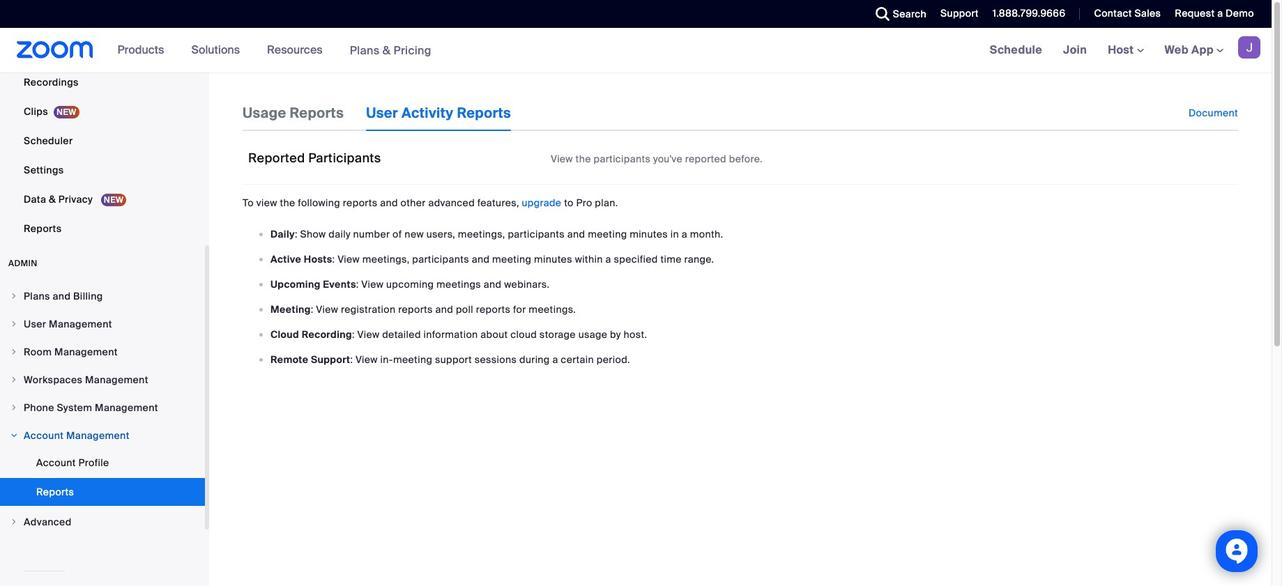 Task type: describe. For each thing, give the bounding box(es) containing it.
2 reports link from the top
[[0, 478, 205, 506]]

user management
[[24, 318, 112, 331]]

1 horizontal spatial meetings,
[[458, 228, 505, 240]]

1.888.799.9666
[[993, 7, 1066, 20]]

reports inside account management "menu"
[[36, 486, 74, 499]]

time
[[661, 253, 682, 266]]

host button
[[1108, 43, 1144, 57]]

show
[[300, 228, 326, 240]]

management for room management
[[54, 346, 118, 358]]

meetings.
[[529, 303, 576, 316]]

right image for workspaces
[[10, 376, 18, 384]]

meeting
[[271, 303, 311, 316]]

resources button
[[267, 28, 329, 73]]

about
[[481, 328, 508, 341]]

features,
[[477, 196, 519, 209]]

account profile link
[[0, 449, 205, 477]]

view for participants
[[338, 253, 360, 266]]

before.
[[729, 153, 763, 165]]

recordings link
[[0, 68, 205, 96]]

cloud
[[511, 328, 537, 341]]

usage
[[578, 328, 608, 341]]

admin menu menu
[[0, 283, 205, 537]]

user for user activity reports
[[366, 104, 398, 122]]

pro
[[576, 196, 592, 209]]

storage
[[540, 328, 576, 341]]

participants
[[308, 150, 381, 167]]

request a demo
[[1175, 7, 1254, 20]]

plan.
[[595, 196, 618, 209]]

schedule link
[[979, 28, 1053, 73]]

account for account management
[[24, 430, 64, 442]]

detailed
[[382, 328, 421, 341]]

a right during
[[552, 353, 558, 366]]

to
[[564, 196, 574, 209]]

tabs of report home tab list
[[243, 95, 533, 131]]

0 horizontal spatial participants
[[412, 253, 469, 266]]

privacy
[[58, 193, 93, 206]]

and left other
[[380, 196, 398, 209]]

resources
[[267, 43, 323, 57]]

account profile
[[36, 457, 109, 469]]

settings link
[[0, 156, 205, 184]]

usage
[[243, 104, 286, 122]]

: for hosts
[[332, 253, 335, 266]]

contact
[[1094, 7, 1132, 20]]

reports for following
[[343, 196, 378, 209]]

phone
[[24, 402, 54, 414]]

2 horizontal spatial reports
[[476, 303, 511, 316]]

0 vertical spatial participants
[[594, 153, 651, 165]]

usage reports
[[243, 104, 344, 122]]

for
[[513, 303, 526, 316]]

solutions button
[[191, 28, 246, 73]]

account management menu item
[[0, 423, 205, 449]]

web
[[1165, 43, 1189, 57]]

management for account management
[[66, 430, 130, 442]]

view for information
[[357, 328, 380, 341]]

reports right activity
[[457, 104, 511, 122]]

recording
[[302, 328, 352, 341]]

right image for user
[[10, 320, 18, 328]]

cloud recording : view detailed information about cloud storage usage by host.
[[271, 328, 647, 341]]

admin
[[8, 258, 37, 269]]

in
[[671, 228, 679, 240]]

meetings navigation
[[979, 28, 1272, 73]]

specified
[[614, 253, 658, 266]]

clips
[[24, 105, 48, 118]]

within
[[575, 253, 603, 266]]

right image for account
[[10, 432, 18, 440]]

right image for room
[[10, 348, 18, 356]]

active hosts : view meetings, participants and meeting minutes within a specified time range.
[[271, 253, 714, 266]]

view the participants you've reported before.
[[551, 153, 763, 165]]

webinars.
[[504, 278, 550, 291]]

sessions
[[475, 353, 517, 366]]

view for meetings
[[361, 278, 384, 291]]

support
[[435, 353, 472, 366]]

document link
[[1189, 95, 1238, 131]]

0 horizontal spatial minutes
[[534, 253, 572, 266]]

data
[[24, 193, 46, 206]]

right image
[[10, 292, 18, 301]]

schedule
[[990, 43, 1042, 57]]

1 horizontal spatial support
[[941, 7, 979, 20]]

and down active hosts : view meetings, participants and meeting minutes within a specified time range.
[[484, 278, 502, 291]]

user activity reports link
[[366, 95, 511, 131]]

daily
[[329, 228, 351, 240]]

usage reports link
[[243, 95, 344, 131]]

remote
[[271, 353, 308, 366]]

other
[[401, 196, 426, 209]]

zoom logo image
[[17, 41, 93, 59]]

: for recording
[[352, 328, 355, 341]]

user management menu item
[[0, 311, 205, 337]]

system
[[57, 402, 92, 414]]

room management
[[24, 346, 118, 358]]

sales
[[1135, 7, 1161, 20]]

reported
[[685, 153, 727, 165]]

clips link
[[0, 98, 205, 126]]

daily : show daily number of new users, meetings, participants and meeting minutes in a month.
[[271, 228, 723, 240]]

number
[[353, 228, 390, 240]]

of
[[393, 228, 402, 240]]

& for privacy
[[49, 193, 56, 206]]

in-
[[380, 353, 393, 366]]

advanced
[[428, 196, 475, 209]]

billing
[[73, 290, 103, 303]]

upcoming
[[386, 278, 434, 291]]

view
[[256, 196, 277, 209]]

plans and billing
[[24, 290, 103, 303]]



Task type: vqa. For each thing, say whether or not it's contained in the screenshot.
Tabs of meeting tab list
no



Task type: locate. For each thing, give the bounding box(es) containing it.
right image left phone
[[10, 404, 18, 412]]

and up within
[[567, 228, 585, 240]]

& left pricing
[[383, 43, 391, 58]]

request
[[1175, 7, 1215, 20]]

scheduler link
[[0, 127, 205, 155]]

banner
[[0, 28, 1272, 73]]

web app
[[1165, 43, 1214, 57]]

view for meeting
[[356, 353, 378, 366]]

minutes left in
[[630, 228, 668, 240]]

0 vertical spatial &
[[383, 43, 391, 58]]

advanced
[[24, 516, 72, 529]]

recordings
[[24, 76, 79, 89]]

and
[[380, 196, 398, 209], [567, 228, 585, 240], [472, 253, 490, 266], [484, 278, 502, 291], [53, 290, 71, 303], [435, 303, 453, 316]]

1 vertical spatial meetings,
[[362, 253, 410, 266]]

management down the room management 'menu item'
[[85, 374, 148, 386]]

management up profile
[[66, 430, 130, 442]]

support right search
[[941, 7, 979, 20]]

view down the daily
[[338, 253, 360, 266]]

right image inside account management menu item
[[10, 432, 18, 440]]

1 vertical spatial meeting
[[492, 253, 532, 266]]

account for account profile
[[36, 457, 76, 469]]

data & privacy link
[[0, 185, 205, 213]]

1 horizontal spatial user
[[366, 104, 398, 122]]

users,
[[426, 228, 455, 240]]

0 horizontal spatial user
[[24, 318, 46, 331]]

plans inside product information navigation
[[350, 43, 380, 58]]

products
[[118, 43, 164, 57]]

management for workspaces management
[[85, 374, 148, 386]]

document
[[1189, 107, 1238, 119]]

host
[[1108, 43, 1137, 57]]

side navigation navigation
[[0, 0, 209, 586]]

search button
[[865, 0, 930, 28]]

meetings, down 'of'
[[362, 253, 410, 266]]

0 horizontal spatial &
[[49, 193, 56, 206]]

you've
[[653, 153, 683, 165]]

to
[[243, 196, 254, 209]]

plans
[[350, 43, 380, 58], [24, 290, 50, 303]]

product information navigation
[[107, 28, 442, 73]]

reports up the advanced in the left bottom of the page
[[36, 486, 74, 499]]

upcoming
[[271, 278, 321, 291]]

the
[[576, 153, 591, 165], [280, 196, 295, 209]]

2 vertical spatial participants
[[412, 253, 469, 266]]

personal menu menu
[[0, 0, 205, 244]]

advanced menu item
[[0, 509, 205, 536]]

management inside 'menu item'
[[54, 346, 118, 358]]

to view the following reports and other advanced features, upgrade to pro plan.
[[243, 196, 618, 209]]

0 vertical spatial the
[[576, 153, 591, 165]]

and down daily : show daily number of new users, meetings, participants and meeting minutes in a month. in the top of the page
[[472, 253, 490, 266]]

& right data
[[49, 193, 56, 206]]

6 right image from the top
[[10, 518, 18, 526]]

phone system management
[[24, 402, 158, 414]]

0 vertical spatial plans
[[350, 43, 380, 58]]

minutes left within
[[534, 253, 572, 266]]

reports
[[343, 196, 378, 209], [398, 303, 433, 316], [476, 303, 511, 316]]

1 right image from the top
[[10, 320, 18, 328]]

right image inside the room management 'menu item'
[[10, 348, 18, 356]]

user inside "tabs of report home" tab list
[[366, 104, 398, 122]]

account management
[[24, 430, 130, 442]]

view down the registration
[[357, 328, 380, 341]]

reports inside personal menu menu
[[24, 222, 62, 235]]

reports down data
[[24, 222, 62, 235]]

the right the view
[[280, 196, 295, 209]]

& inside data & privacy link
[[49, 193, 56, 206]]

banner containing products
[[0, 28, 1272, 73]]

1 vertical spatial user
[[24, 318, 46, 331]]

plans inside plans and billing menu item
[[24, 290, 50, 303]]

reported participants
[[248, 150, 381, 167]]

user for user management
[[24, 318, 46, 331]]

view up the registration
[[361, 278, 384, 291]]

information
[[424, 328, 478, 341]]

right image inside phone system management menu item
[[10, 404, 18, 412]]

plans right right icon
[[24, 290, 50, 303]]

1 vertical spatial minutes
[[534, 253, 572, 266]]

view up recording
[[316, 303, 338, 316]]

0 horizontal spatial support
[[311, 353, 350, 366]]

meeting
[[588, 228, 627, 240], [492, 253, 532, 266], [393, 353, 432, 366]]

1 horizontal spatial meeting
[[492, 253, 532, 266]]

1 vertical spatial &
[[49, 193, 56, 206]]

& for pricing
[[383, 43, 391, 58]]

workspaces management menu item
[[0, 367, 205, 393]]

0 vertical spatial reports link
[[0, 215, 205, 243]]

registration
[[341, 303, 396, 316]]

meetings,
[[458, 228, 505, 240], [362, 253, 410, 266]]

meetings, up active hosts : view meetings, participants and meeting minutes within a specified time range.
[[458, 228, 505, 240]]

1 vertical spatial account
[[36, 457, 76, 469]]

0 vertical spatial account
[[24, 430, 64, 442]]

0 horizontal spatial reports
[[343, 196, 378, 209]]

participants left you've
[[594, 153, 651, 165]]

management up account management menu item
[[95, 402, 158, 414]]

1 horizontal spatial minutes
[[630, 228, 668, 240]]

1 vertical spatial support
[[311, 353, 350, 366]]

plans and billing menu item
[[0, 283, 205, 310]]

management
[[49, 318, 112, 331], [54, 346, 118, 358], [85, 374, 148, 386], [95, 402, 158, 414], [66, 430, 130, 442]]

plans for plans and billing
[[24, 290, 50, 303]]

meeting down daily : show daily number of new users, meetings, participants and meeting minutes in a month. in the top of the page
[[492, 253, 532, 266]]

: left 'show' on the left of the page
[[295, 228, 298, 240]]

products button
[[118, 28, 170, 73]]

user inside menu item
[[24, 318, 46, 331]]

the up pro
[[576, 153, 591, 165]]

certain
[[561, 353, 594, 366]]

phone system management menu item
[[0, 395, 205, 421]]

management for user management
[[49, 318, 112, 331]]

activity
[[402, 104, 454, 122]]

2 vertical spatial meeting
[[393, 353, 432, 366]]

host.
[[624, 328, 647, 341]]

management inside menu item
[[95, 402, 158, 414]]

solutions
[[191, 43, 240, 57]]

0 vertical spatial support
[[941, 7, 979, 20]]

meeting down detailed
[[393, 353, 432, 366]]

month.
[[690, 228, 723, 240]]

period.
[[597, 353, 630, 366]]

reports up about
[[476, 303, 511, 316]]

right image left the advanced in the left bottom of the page
[[10, 518, 18, 526]]

2 right image from the top
[[10, 348, 18, 356]]

contact sales
[[1094, 7, 1161, 20]]

: left in-
[[350, 353, 353, 366]]

right image inside user management menu item
[[10, 320, 18, 328]]

2 horizontal spatial participants
[[594, 153, 651, 165]]

user left activity
[[366, 104, 398, 122]]

plans for plans & pricing
[[350, 43, 380, 58]]

view
[[551, 153, 573, 165], [338, 253, 360, 266], [361, 278, 384, 291], [316, 303, 338, 316], [357, 328, 380, 341], [356, 353, 378, 366]]

&
[[383, 43, 391, 58], [49, 193, 56, 206]]

1 horizontal spatial reports
[[398, 303, 433, 316]]

0 horizontal spatial the
[[280, 196, 295, 209]]

workspaces
[[24, 374, 82, 386]]

: up events
[[332, 253, 335, 266]]

join link
[[1053, 28, 1098, 73]]

: for support
[[350, 353, 353, 366]]

upgrade
[[522, 196, 562, 209]]

3 right image from the top
[[10, 376, 18, 384]]

0 vertical spatial meetings,
[[458, 228, 505, 240]]

account management menu
[[0, 449, 205, 508]]

and left billing in the left of the page
[[53, 290, 71, 303]]

account inside "link"
[[36, 457, 76, 469]]

data & privacy
[[24, 193, 95, 206]]

reports up number on the top of page
[[343, 196, 378, 209]]

support down recording
[[311, 353, 350, 366]]

right image left account management
[[10, 432, 18, 440]]

scheduler
[[24, 135, 73, 147]]

range.
[[684, 253, 714, 266]]

and left the poll
[[435, 303, 453, 316]]

:
[[295, 228, 298, 240], [332, 253, 335, 266], [356, 278, 359, 291], [311, 303, 314, 316], [352, 328, 355, 341], [350, 353, 353, 366]]

1.888.799.9666 button
[[982, 0, 1069, 28], [993, 7, 1066, 20]]

participants down upgrade link
[[508, 228, 565, 240]]

right image left workspaces
[[10, 376, 18, 384]]

1 horizontal spatial the
[[576, 153, 591, 165]]

0 horizontal spatial meeting
[[393, 353, 432, 366]]

1 reports link from the top
[[0, 215, 205, 243]]

0 vertical spatial user
[[366, 104, 398, 122]]

1 vertical spatial reports link
[[0, 478, 205, 506]]

profile picture image
[[1238, 36, 1261, 59]]

right image
[[10, 320, 18, 328], [10, 348, 18, 356], [10, 376, 18, 384], [10, 404, 18, 412], [10, 432, 18, 440], [10, 518, 18, 526]]

right image left room
[[10, 348, 18, 356]]

: down the registration
[[352, 328, 355, 341]]

remote support : view in-meeting support sessions during a certain period.
[[271, 353, 630, 366]]

1 horizontal spatial plans
[[350, 43, 380, 58]]

room
[[24, 346, 52, 358]]

app
[[1192, 43, 1214, 57]]

user activity reports
[[366, 104, 511, 122]]

account down phone
[[24, 430, 64, 442]]

0 horizontal spatial plans
[[24, 290, 50, 303]]

reports link down account profile "link"
[[0, 478, 205, 506]]

during
[[519, 353, 550, 366]]

1 vertical spatial participants
[[508, 228, 565, 240]]

management up workspaces management
[[54, 346, 118, 358]]

active
[[271, 253, 301, 266]]

1 horizontal spatial participants
[[508, 228, 565, 240]]

meetings
[[436, 278, 481, 291]]

a
[[1218, 7, 1223, 20], [682, 228, 687, 240], [606, 253, 611, 266], [552, 353, 558, 366]]

participants down users,
[[412, 253, 469, 266]]

a right within
[[606, 253, 611, 266]]

1 vertical spatial the
[[280, 196, 295, 209]]

right image inside advanced menu item
[[10, 518, 18, 526]]

right image down right icon
[[10, 320, 18, 328]]

user up room
[[24, 318, 46, 331]]

1 horizontal spatial &
[[383, 43, 391, 58]]

management down billing in the left of the page
[[49, 318, 112, 331]]

reports for registration
[[398, 303, 433, 316]]

reports down upcoming events : view upcoming meetings and webinars.
[[398, 303, 433, 316]]

: for events
[[356, 278, 359, 291]]

5 right image from the top
[[10, 432, 18, 440]]

meeting up within
[[588, 228, 627, 240]]

account down account management
[[36, 457, 76, 469]]

reports
[[290, 104, 344, 122], [457, 104, 511, 122], [24, 222, 62, 235], [36, 486, 74, 499]]

room management menu item
[[0, 339, 205, 365]]

cloud
[[271, 328, 299, 341]]

demo
[[1226, 7, 1254, 20]]

: up the registration
[[356, 278, 359, 291]]

upcoming events : view upcoming meetings and webinars.
[[271, 278, 550, 291]]

right image for phone
[[10, 404, 18, 412]]

a right in
[[682, 228, 687, 240]]

0 vertical spatial minutes
[[630, 228, 668, 240]]

search
[[893, 8, 927, 20]]

settings
[[24, 164, 64, 176]]

following
[[298, 196, 340, 209]]

a left demo
[[1218, 7, 1223, 20]]

plans left pricing
[[350, 43, 380, 58]]

view up to in the top left of the page
[[551, 153, 573, 165]]

: up recording
[[311, 303, 314, 316]]

1 vertical spatial plans
[[24, 290, 50, 303]]

view left in-
[[356, 353, 378, 366]]

account inside menu item
[[24, 430, 64, 442]]

& inside product information navigation
[[383, 43, 391, 58]]

0 horizontal spatial meetings,
[[362, 253, 410, 266]]

upgrade link
[[522, 196, 562, 209]]

reports link down data & privacy link on the top left of the page
[[0, 215, 205, 243]]

by
[[610, 328, 621, 341]]

0 vertical spatial meeting
[[588, 228, 627, 240]]

2 horizontal spatial meeting
[[588, 228, 627, 240]]

right image inside the workspaces management 'menu item'
[[10, 376, 18, 384]]

join
[[1063, 43, 1087, 57]]

new
[[405, 228, 424, 240]]

and inside menu item
[[53, 290, 71, 303]]

4 right image from the top
[[10, 404, 18, 412]]

plans & pricing
[[350, 43, 432, 58]]

reports up the "reported participants"
[[290, 104, 344, 122]]

management inside 'menu item'
[[85, 374, 148, 386]]

meeting : view registration reports and poll reports for meetings.
[[271, 303, 576, 316]]



